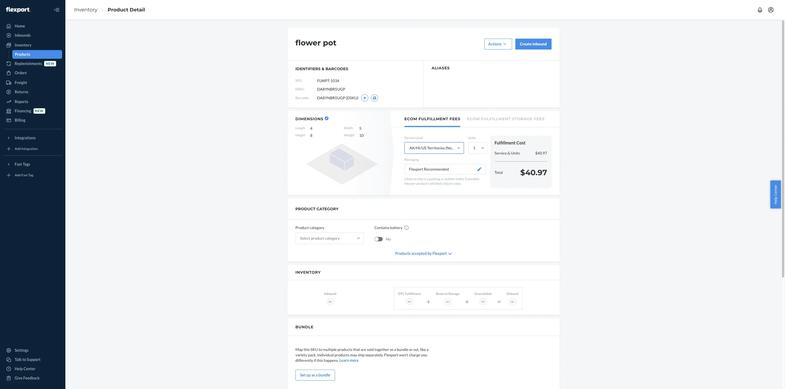 Task type: describe. For each thing, give the bounding box(es) containing it.
create inbound button
[[515, 39, 551, 50]]

print image
[[373, 96, 376, 100]]

give
[[15, 376, 23, 381]]

1 horizontal spatial category
[[325, 236, 340, 241]]

weight
[[344, 133, 354, 137]]

new for replenishments
[[46, 62, 54, 66]]

service for service & units
[[495, 151, 507, 156]]

heavier
[[404, 182, 416, 186]]

― for onhand
[[511, 300, 514, 304]]

territories
[[427, 146, 445, 150]]

up
[[306, 373, 311, 378]]

contains
[[374, 226, 389, 230]]

product
[[311, 236, 324, 241]]

product detail link
[[108, 7, 145, 13]]

unavailable
[[474, 292, 492, 296]]

map
[[295, 348, 303, 352]]

5 height
[[295, 126, 362, 137]]

products accepted by flexport
[[395, 251, 447, 256]]

close navigation image
[[53, 7, 60, 13]]

0 horizontal spatial help center
[[15, 367, 35, 372]]

to for ship
[[413, 177, 416, 181]]

add for add integration
[[15, 147, 21, 151]]

add fast tag link
[[3, 171, 62, 180]]

will
[[430, 182, 435, 186]]

you
[[421, 353, 427, 358]]

support
[[27, 358, 40, 362]]

product for product detail
[[108, 7, 128, 13]]

open account menu image
[[768, 7, 774, 13]]

0 horizontal spatial inventory
[[15, 43, 31, 47]]

box.
[[456, 182, 461, 186]]

products link
[[12, 50, 62, 59]]

tag)
[[462, 146, 469, 150]]

to for support
[[22, 358, 26, 362]]

pot
[[323, 38, 337, 47]]

tab list containing ecom fulfillment fees
[[391, 111, 560, 127]]

1 horizontal spatial in
[[450, 182, 453, 186]]

fulfillment for dtc fulfillment
[[405, 292, 421, 296]]

products for products
[[15, 52, 30, 57]]

as inside the set up as a bundle button
[[311, 373, 315, 378]]

service & units
[[495, 151, 520, 156]]

5
[[359, 126, 362, 131]]

replenishments
[[15, 61, 42, 66]]

flexport recommended button
[[404, 164, 486, 175]]

to inside map this sku to multiple products that are sold together as a bundle or set, like a variety pack. individual products may ship separately. flexport won't charge you differently if this happens.
[[319, 348, 322, 352]]

barcodes
[[295, 96, 309, 100]]

0 vertical spatial fast
[[455, 146, 462, 150]]

dtc fulfillment
[[398, 292, 421, 296]]

add for add fast tag
[[15, 173, 21, 177]]

help inside 'button'
[[773, 197, 778, 205]]

reserve storage
[[436, 292, 460, 296]]

identifiers & barcodes
[[295, 66, 348, 71]]

flower pot
[[295, 38, 337, 47]]

likely
[[404, 177, 413, 181]]

dtc
[[398, 292, 405, 296]]

settings
[[15, 348, 29, 353]]

8
[[310, 133, 312, 138]]

length
[[295, 126, 305, 130]]

― for dtc fulfillment
[[408, 300, 411, 304]]

tag
[[28, 173, 33, 177]]

1 vertical spatial inventory link
[[3, 41, 62, 50]]

inbound
[[533, 42, 547, 46]]

fulfillment for ecom fulfillment fees
[[419, 117, 448, 121]]

height
[[295, 133, 305, 137]]

product category
[[295, 207, 339, 212]]

reports
[[15, 99, 28, 104]]

products for products accepted by flexport
[[395, 251, 411, 256]]

bubble
[[445, 177, 455, 181]]

a inside button
[[316, 373, 318, 378]]

polybag
[[429, 177, 440, 181]]

a right the like in the right of the page
[[427, 348, 429, 352]]

& for identifiers
[[322, 66, 324, 71]]

1 vertical spatial products
[[337, 348, 352, 352]]

together
[[375, 348, 389, 352]]

detail
[[130, 7, 145, 13]]

a right together
[[394, 348, 396, 352]]

billing link
[[3, 116, 62, 125]]

add integration link
[[3, 145, 62, 153]]

sku inside map this sku to multiple products that are sold together as a bundle or set, like a variety pack. individual products may ship separately. flexport won't charge you differently if this happens.
[[311, 348, 318, 352]]

accepted
[[411, 251, 427, 256]]

reports link
[[3, 98, 62, 106]]

may
[[350, 353, 357, 358]]

fast inside dropdown button
[[15, 162, 22, 167]]

inventory link inside breadcrumbs navigation
[[74, 7, 97, 13]]

talk
[[15, 358, 22, 362]]

2 vertical spatial inventory
[[295, 270, 321, 275]]

new for financing
[[35, 109, 44, 113]]

0 vertical spatial category
[[310, 226, 324, 230]]

cost
[[517, 140, 526, 145]]

help center link
[[3, 365, 62, 374]]

level
[[416, 136, 423, 140]]

financing
[[15, 109, 31, 113]]

2 vertical spatial products
[[335, 353, 349, 358]]

a left polybag
[[427, 177, 429, 181]]

possible.
[[468, 177, 480, 181]]

billing
[[15, 118, 25, 123]]

feedback
[[23, 376, 40, 381]]

no
[[386, 237, 391, 241]]

multiple
[[323, 348, 337, 352]]

select
[[300, 236, 310, 241]]

variety
[[295, 353, 307, 358]]

1
[[473, 146, 476, 150]]

learn
[[339, 358, 349, 363]]

flexport inside button
[[409, 167, 423, 172]]

da8ynbr5ugp for da8ynbr5ugp (dsku)
[[317, 96, 345, 100]]

fast tags button
[[3, 160, 62, 169]]

0 vertical spatial units
[[468, 136, 476, 140]]

product for product category
[[295, 226, 309, 230]]

― for inbound
[[328, 300, 332, 304]]

learn more button
[[339, 358, 359, 364]]

onhand
[[507, 292, 518, 296]]

identifiers
[[295, 66, 321, 71]]

home link
[[3, 22, 62, 31]]

set up as a bundle
[[300, 373, 330, 378]]

1 vertical spatial center
[[24, 367, 35, 372]]

da8ynbr5ugp for da8ynbr5ugp
[[317, 87, 345, 92]]

pack.
[[308, 353, 317, 358]]

ecom for ecom fulfillment storage fees
[[467, 117, 480, 121]]

2 horizontal spatial flexport
[[432, 251, 447, 256]]



Task type: vqa. For each thing, say whether or not it's contained in the screenshot.
leftmost new
yes



Task type: locate. For each thing, give the bounding box(es) containing it.
ecom fulfillment fees tab
[[404, 111, 460, 127]]

sold
[[367, 348, 374, 352]]

inbounds
[[15, 33, 31, 38]]

total
[[495, 170, 503, 175]]

new down 'products' link
[[46, 62, 54, 66]]

products left accepted
[[395, 251, 411, 256]]

fast left tag
[[21, 173, 28, 177]]

1 horizontal spatial inventory link
[[74, 7, 97, 13]]

4
[[310, 126, 312, 131]]

1 vertical spatial if
[[314, 358, 316, 363]]

0 horizontal spatial bundle
[[319, 373, 330, 378]]

ecom
[[404, 117, 417, 121], [467, 117, 480, 121]]

1 vertical spatial bundle
[[319, 373, 330, 378]]

add integration
[[15, 147, 38, 151]]

ecom inside ecom fulfillment fees tab
[[404, 117, 417, 121]]

to up individual
[[319, 348, 322, 352]]

bundle right up
[[319, 373, 330, 378]]

1 horizontal spatial +
[[465, 298, 469, 306]]

0 horizontal spatial products
[[15, 52, 30, 57]]

ship down bubble
[[444, 182, 449, 186]]

2 horizontal spatial ship
[[444, 182, 449, 186]]

ecom for ecom fulfillment fees
[[404, 117, 417, 121]]

or left set,
[[409, 348, 413, 352]]

2 vertical spatial to
[[22, 358, 26, 362]]

& left barcodes
[[322, 66, 324, 71]]

barcodes
[[325, 66, 348, 71]]

products
[[416, 182, 429, 186], [337, 348, 352, 352], [335, 353, 349, 358]]

$40.97 for total
[[520, 168, 547, 177]]

add left 'integration'
[[15, 147, 21, 151]]

― down the inbound
[[328, 300, 332, 304]]

this
[[304, 348, 310, 352], [317, 358, 323, 363]]

a right up
[[316, 373, 318, 378]]

storage right the "reserve"
[[448, 292, 460, 296]]

or inside likely to ship in a polybag or bubble mailer if possible. heavier products will likely ship in a box.
[[441, 177, 444, 181]]

0 vertical spatial center
[[773, 185, 778, 196]]

1 horizontal spatial as
[[390, 348, 393, 352]]

to inside likely to ship in a polybag or bubble mailer if possible. heavier products will likely ship in a box.
[[413, 177, 416, 181]]

0 vertical spatial da8ynbr5ugp
[[317, 87, 345, 92]]

fulfillment for ecom fulfillment storage fees
[[481, 117, 511, 121]]

(dsku)
[[346, 96, 358, 100]]

1 vertical spatial da8ynbr5ugp
[[317, 96, 345, 100]]

dsku
[[295, 87, 304, 91]]

individual
[[317, 353, 334, 358]]

0 vertical spatial bundle
[[397, 348, 408, 352]]

bundle up the won't
[[397, 348, 408, 352]]

aliases
[[432, 66, 450, 71]]

inventory
[[74, 7, 97, 13], [15, 43, 31, 47], [295, 270, 321, 275]]

da8ynbr5ugp (dsku)
[[317, 96, 358, 100]]

0 horizontal spatial service
[[404, 136, 415, 140]]

if down pack.
[[314, 358, 316, 363]]

help center inside 'button'
[[773, 185, 778, 205]]

as right together
[[390, 348, 393, 352]]

ecom fulfillment storage fees
[[467, 117, 545, 121]]

fast tags
[[15, 162, 30, 167]]

1 horizontal spatial help center
[[773, 185, 778, 205]]

by
[[428, 251, 432, 256]]

create
[[520, 42, 532, 46]]

1 add from the top
[[15, 147, 21, 151]]

& down 'fulfillment cost'
[[508, 151, 510, 156]]

0 horizontal spatial category
[[310, 226, 324, 230]]

bundle inside button
[[319, 373, 330, 378]]

fees inside tab
[[534, 117, 545, 121]]

flexport inside map this sku to multiple products that are sold together as a bundle or set, like a variety pack. individual products may ship separately. flexport won't charge you differently if this happens.
[[384, 353, 398, 358]]

differently
[[295, 358, 313, 363]]

+
[[426, 298, 430, 306], [465, 298, 469, 306]]

product inside breadcrumbs navigation
[[108, 7, 128, 13]]

1 vertical spatial to
[[319, 348, 322, 352]]

breadcrumbs navigation
[[70, 2, 149, 18]]

units up 1
[[468, 136, 476, 140]]

0 horizontal spatial sku
[[295, 79, 302, 83]]

add fast tag
[[15, 173, 33, 177]]

0 horizontal spatial in
[[424, 177, 426, 181]]

if inside likely to ship in a polybag or bubble mailer if possible. heavier products will likely ship in a box.
[[465, 177, 467, 181]]

orders
[[15, 71, 27, 75]]

products inside likely to ship in a polybag or bubble mailer if possible. heavier products will likely ship in a box.
[[416, 182, 429, 186]]

flexport down packaging
[[409, 167, 423, 172]]

da8ynbr5ugp up da8ynbr5ugp (dsku)
[[317, 87, 345, 92]]

1 ― from the left
[[328, 300, 332, 304]]

0 horizontal spatial &
[[322, 66, 324, 71]]

product
[[108, 7, 128, 13], [295, 226, 309, 230]]

set up as a bundle button
[[295, 370, 335, 381]]

1 horizontal spatial sku
[[311, 348, 318, 352]]

1 horizontal spatial units
[[511, 151, 520, 156]]

2 fees from the left
[[534, 117, 545, 121]]

inbounds link
[[3, 31, 62, 40]]

product detail
[[108, 7, 145, 13]]

new down reports link
[[35, 109, 44, 113]]

1 horizontal spatial &
[[508, 151, 510, 156]]

1 horizontal spatial or
[[441, 177, 444, 181]]

ship down are
[[358, 353, 365, 358]]

1 vertical spatial units
[[511, 151, 520, 156]]

ecom inside ecom fulfillment storage fees tab
[[467, 117, 480, 121]]

bundle
[[397, 348, 408, 352], [319, 373, 330, 378]]

happens.
[[324, 358, 339, 363]]

0 vertical spatial service
[[404, 136, 415, 140]]

0 vertical spatial inventory
[[74, 7, 97, 13]]

fast left tags
[[15, 162, 22, 167]]

as
[[390, 348, 393, 352], [311, 373, 315, 378]]

0 vertical spatial sku
[[295, 79, 302, 83]]

settings link
[[3, 347, 62, 355]]

― for reserve storage
[[446, 300, 449, 304]]

service for service level
[[404, 136, 415, 140]]

0 vertical spatial this
[[304, 348, 310, 352]]

0 vertical spatial as
[[390, 348, 393, 352]]

0 vertical spatial to
[[413, 177, 416, 181]]

help center
[[773, 185, 778, 205], [15, 367, 35, 372]]

0 vertical spatial add
[[15, 147, 21, 151]]

products up "may"
[[337, 348, 352, 352]]

1 vertical spatial as
[[311, 373, 315, 378]]

ecom fulfillment storage fees tab
[[467, 111, 545, 126]]

bundle inside map this sku to multiple products that are sold together as a bundle or set, like a variety pack. individual products may ship separately. flexport won't charge you differently if this happens.
[[397, 348, 408, 352]]

1 horizontal spatial to
[[319, 348, 322, 352]]

to inside button
[[22, 358, 26, 362]]

1 horizontal spatial ship
[[417, 177, 423, 181]]

returns link
[[3, 88, 62, 96]]

0 vertical spatial products
[[15, 52, 30, 57]]

pen image
[[477, 168, 481, 171]]

sku up dsku
[[295, 79, 302, 83]]

0 vertical spatial or
[[441, 177, 444, 181]]

fulfillment inside tab
[[419, 117, 448, 121]]

0 horizontal spatial inventory link
[[3, 41, 62, 50]]

0 vertical spatial help
[[773, 197, 778, 205]]

ship right likely
[[417, 177, 423, 181]]

product category
[[295, 226, 324, 230]]

& for service
[[508, 151, 510, 156]]

units
[[468, 136, 476, 140], [511, 151, 520, 156]]

center inside 'button'
[[773, 185, 778, 196]]

a left box.
[[453, 182, 455, 186]]

give feedback button
[[3, 374, 62, 383]]

1 vertical spatial products
[[395, 251, 411, 256]]

1 vertical spatial &
[[508, 151, 510, 156]]

integrations button
[[3, 134, 62, 142]]

service level
[[404, 136, 423, 140]]

1 vertical spatial service
[[495, 151, 507, 156]]

0 vertical spatial inventory link
[[74, 7, 97, 13]]

center
[[773, 185, 778, 196], [24, 367, 35, 372]]

― down the unavailable
[[481, 300, 485, 304]]

$40.97
[[535, 151, 547, 156], [520, 168, 547, 177]]

0 vertical spatial products
[[416, 182, 429, 186]]

― down reserve storage
[[446, 300, 449, 304]]

5 ― from the left
[[511, 300, 514, 304]]

tags
[[23, 162, 30, 167]]

1 horizontal spatial if
[[465, 177, 467, 181]]

create inbound
[[520, 42, 547, 46]]

1 vertical spatial add
[[15, 173, 21, 177]]

product up select
[[295, 226, 309, 230]]

da8ynbr5ugp left the '(dsku)' on the top of the page
[[317, 96, 345, 100]]

fulfillment inside tab
[[481, 117, 511, 121]]

inventory link
[[74, 7, 97, 13], [3, 41, 62, 50]]

1 vertical spatial help center
[[15, 367, 35, 372]]

as inside map this sku to multiple products that are sold together as a bundle or set, like a variety pack. individual products may ship separately. flexport won't charge you differently if this happens.
[[390, 348, 393, 352]]

if inside map this sku to multiple products that are sold together as a bundle or set, like a variety pack. individual products may ship separately. flexport won't charge you differently if this happens.
[[314, 358, 316, 363]]

0 horizontal spatial as
[[311, 373, 315, 378]]

flexport logo image
[[6, 7, 30, 12]]

0 horizontal spatial help
[[15, 367, 23, 372]]

set
[[300, 373, 306, 378]]

2 add from the top
[[15, 173, 21, 177]]

service down 'fulfillment cost'
[[495, 151, 507, 156]]

1 vertical spatial flexport
[[432, 251, 447, 256]]

1 vertical spatial sku
[[311, 348, 318, 352]]

integration
[[21, 147, 38, 151]]

1 da8ynbr5ugp from the top
[[317, 87, 345, 92]]

1 vertical spatial inventory
[[15, 43, 31, 47]]

flexport down together
[[384, 353, 398, 358]]

plus image
[[363, 96, 366, 100]]

orders link
[[3, 69, 62, 77]]

product left detail
[[108, 7, 128, 13]]

freight
[[15, 80, 27, 85]]

2 vertical spatial fast
[[21, 173, 28, 177]]

tab list
[[391, 111, 560, 127]]

in left polybag
[[424, 177, 426, 181]]

1 horizontal spatial fees
[[534, 117, 545, 121]]

0 vertical spatial product
[[108, 7, 128, 13]]

flexport right by
[[432, 251, 447, 256]]

separately.
[[365, 353, 383, 358]]

1 vertical spatial new
[[35, 109, 44, 113]]

1 vertical spatial in
[[450, 182, 453, 186]]

2 horizontal spatial inventory
[[295, 270, 321, 275]]

1 vertical spatial or
[[409, 348, 413, 352]]

chevron down image
[[448, 252, 452, 256]]

1 vertical spatial category
[[325, 236, 340, 241]]

flower
[[295, 38, 321, 47]]

1 horizontal spatial service
[[495, 151, 507, 156]]

1 horizontal spatial bundle
[[397, 348, 408, 352]]

1 horizontal spatial this
[[317, 358, 323, 363]]

in down bubble
[[450, 182, 453, 186]]

1 horizontal spatial center
[[773, 185, 778, 196]]

0 horizontal spatial fees
[[450, 117, 460, 121]]

ecom fulfillment fees
[[404, 117, 460, 121]]

flexport recommended
[[409, 167, 449, 172]]

2 ― from the left
[[408, 300, 411, 304]]

as right up
[[311, 373, 315, 378]]

1 vertical spatial fast
[[15, 162, 22, 167]]

1 + from the left
[[426, 298, 430, 306]]

2 da8ynbr5ugp from the top
[[317, 96, 345, 100]]

are
[[361, 348, 366, 352]]

sku up pack.
[[311, 348, 318, 352]]

0 vertical spatial $40.97
[[535, 151, 547, 156]]

service left the level
[[404, 136, 415, 140]]

recommended
[[424, 167, 449, 172]]

ak/hi/us territories (non fast tag)
[[410, 146, 469, 150]]

in
[[424, 177, 426, 181], [450, 182, 453, 186]]

ak/hi/us
[[410, 146, 426, 150]]

2 ecom from the left
[[467, 117, 480, 121]]

― down onhand
[[511, 300, 514, 304]]

4 ― from the left
[[481, 300, 485, 304]]

0 horizontal spatial or
[[409, 348, 413, 352]]

0 horizontal spatial ecom
[[404, 117, 417, 121]]

contains battery
[[374, 226, 403, 230]]

inventory inside breadcrumbs navigation
[[74, 7, 97, 13]]

1 horizontal spatial new
[[46, 62, 54, 66]]

storage up cost
[[512, 117, 533, 121]]

category right product
[[325, 236, 340, 241]]

give feedback
[[15, 376, 40, 381]]

― down dtc fulfillment
[[408, 300, 411, 304]]

10
[[359, 133, 364, 138]]

ship inside map this sku to multiple products that are sold together as a bundle or set, like a variety pack. individual products may ship separately. flexport won't charge you differently if this happens.
[[358, 353, 365, 358]]

fast
[[455, 146, 462, 150], [15, 162, 22, 167], [21, 173, 28, 177]]

category
[[310, 226, 324, 230], [325, 236, 340, 241]]

flexport
[[409, 167, 423, 172], [432, 251, 447, 256], [384, 353, 398, 358]]

1 vertical spatial storage
[[448, 292, 460, 296]]

to right talk
[[22, 358, 26, 362]]

returns
[[15, 90, 28, 94]]

products left will
[[416, 182, 429, 186]]

0 horizontal spatial to
[[22, 358, 26, 362]]

0 vertical spatial help center
[[773, 185, 778, 205]]

0 vertical spatial in
[[424, 177, 426, 181]]

0 vertical spatial storage
[[512, 117, 533, 121]]

1 vertical spatial product
[[295, 226, 309, 230]]

1 fees from the left
[[450, 117, 460, 121]]

to right likely
[[413, 177, 416, 181]]

0 vertical spatial &
[[322, 66, 324, 71]]

1 ecom from the left
[[404, 117, 417, 121]]

this right "map"
[[304, 348, 310, 352]]

actions button
[[484, 39, 512, 50]]

category up product
[[310, 226, 324, 230]]

1 horizontal spatial help
[[773, 197, 778, 205]]

select product category
[[300, 236, 340, 241]]

0 horizontal spatial this
[[304, 348, 310, 352]]

0 vertical spatial ship
[[417, 177, 423, 181]]

service
[[404, 136, 415, 140], [495, 151, 507, 156]]

0 horizontal spatial units
[[468, 136, 476, 140]]

map this sku to multiple products that are sold together as a bundle or set, like a variety pack. individual products may ship separately. flexport won't charge you differently if this happens.
[[295, 348, 429, 363]]

pencil alt image
[[326, 117, 328, 120]]

storage
[[512, 117, 533, 121], [448, 292, 460, 296]]

― for unavailable
[[481, 300, 485, 304]]

fees inside tab
[[450, 117, 460, 121]]

0 vertical spatial new
[[46, 62, 54, 66]]

or up likely
[[441, 177, 444, 181]]

storage inside tab
[[512, 117, 533, 121]]

1 horizontal spatial product
[[295, 226, 309, 230]]

open notifications image
[[757, 7, 763, 13]]

0 horizontal spatial center
[[24, 367, 35, 372]]

products up replenishments
[[15, 52, 30, 57]]

$40.97 for service & units
[[535, 151, 547, 156]]

this down individual
[[317, 358, 323, 363]]

battery
[[390, 226, 403, 230]]

if right mailer
[[465, 177, 467, 181]]

None text field
[[317, 75, 358, 86]]

ship
[[417, 177, 423, 181], [444, 182, 449, 186], [358, 353, 365, 358]]

product
[[295, 207, 315, 212]]

talk to support button
[[3, 356, 62, 364]]

add down "fast tags"
[[15, 173, 21, 177]]

0 vertical spatial if
[[465, 177, 467, 181]]

2 + from the left
[[465, 298, 469, 306]]

help center button
[[770, 181, 781, 209]]

3 ― from the left
[[446, 300, 449, 304]]

fast left tag)
[[455, 146, 462, 150]]

products up learn
[[335, 353, 349, 358]]

or inside map this sku to multiple products that are sold together as a bundle or set, like a variety pack. individual products may ship separately. flexport won't charge you differently if this happens.
[[409, 348, 413, 352]]

0 horizontal spatial new
[[35, 109, 44, 113]]

units down 'fulfillment cost'
[[511, 151, 520, 156]]

0 horizontal spatial flexport
[[384, 353, 398, 358]]

charge
[[409, 353, 420, 358]]

0 horizontal spatial storage
[[448, 292, 460, 296]]

(non
[[446, 146, 454, 150]]

1 vertical spatial this
[[317, 358, 323, 363]]

0 horizontal spatial ship
[[358, 353, 365, 358]]

likely to ship in a polybag or bubble mailer if possible. heavier products will likely ship in a box.
[[404, 177, 480, 186]]



